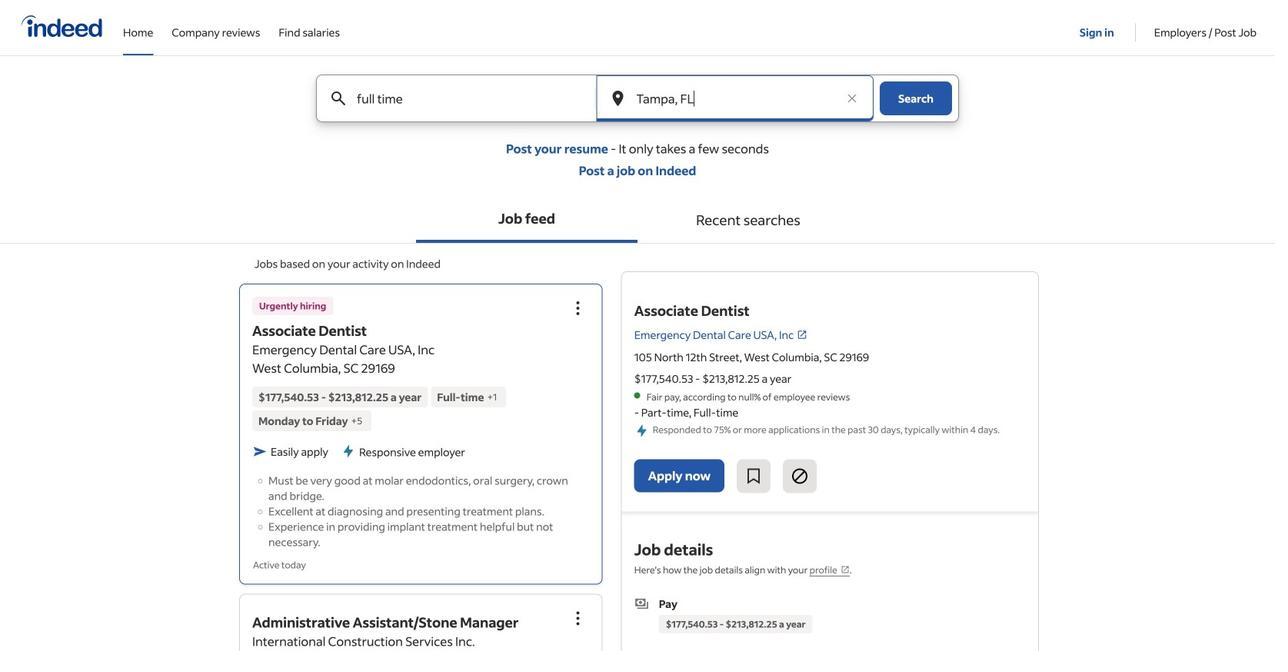 Task type: locate. For each thing, give the bounding box(es) containing it.
None search field
[[304, 75, 972, 141]]

save this job image
[[745, 468, 764, 486]]

job actions for administrative assistant/stone manager is collapsed image
[[569, 610, 588, 628]]

job preferences (opens in a new window) image
[[841, 566, 850, 575]]

main content
[[0, 75, 1276, 652]]

tab list
[[0, 197, 1276, 244]]

Edit location text field
[[634, 75, 837, 122]]

search: Job title, keywords, or company text field
[[354, 75, 570, 122]]

not interested image
[[791, 468, 810, 486]]



Task type: vqa. For each thing, say whether or not it's contained in the screenshot.
hour
no



Task type: describe. For each thing, give the bounding box(es) containing it.
job actions for associate dentist is collapsed image
[[569, 299, 588, 318]]

clear location input image
[[845, 91, 860, 106]]

emergency dental care usa, inc (opens in a new tab) image
[[797, 330, 808, 340]]



